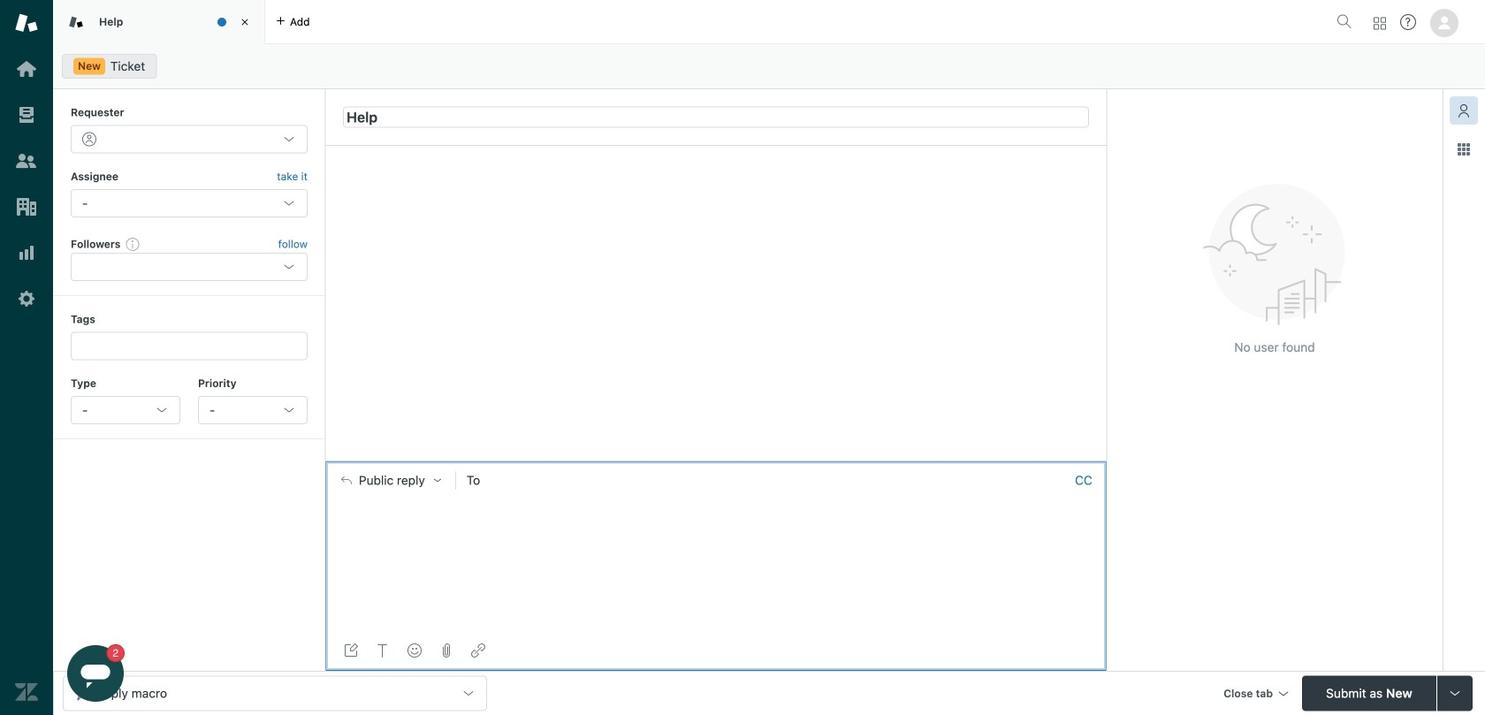 Task type: locate. For each thing, give the bounding box(es) containing it.
zendesk image
[[15, 681, 38, 704]]

info on adding followers image
[[126, 237, 140, 251]]

views image
[[15, 103, 38, 126]]

add link (cmd k) image
[[471, 644, 485, 658]]

reporting image
[[15, 241, 38, 264]]

main element
[[0, 0, 53, 715]]

tabs tab list
[[53, 0, 1330, 44]]

organizations image
[[15, 195, 38, 218]]

zendesk products image
[[1374, 17, 1386, 30]]

admin image
[[15, 287, 38, 310]]

displays possible ticket submission types image
[[1448, 687, 1462, 701]]

tab
[[53, 0, 265, 44]]

format text image
[[376, 644, 390, 658]]

customers image
[[15, 149, 38, 172]]

apps image
[[1457, 142, 1471, 157]]

close image
[[236, 13, 254, 31]]

draft mode image
[[344, 644, 358, 658]]



Task type: describe. For each thing, give the bounding box(es) containing it.
get started image
[[15, 57, 38, 80]]

insert emojis image
[[408, 644, 422, 658]]

Subject field
[[343, 107, 1089, 128]]

get help image
[[1401, 14, 1416, 30]]

Public reply composer text field
[[333, 499, 1099, 536]]

secondary element
[[53, 49, 1485, 84]]

zendesk support image
[[15, 11, 38, 34]]

add attachment image
[[439, 644, 454, 658]]

customer context image
[[1457, 103, 1471, 118]]



